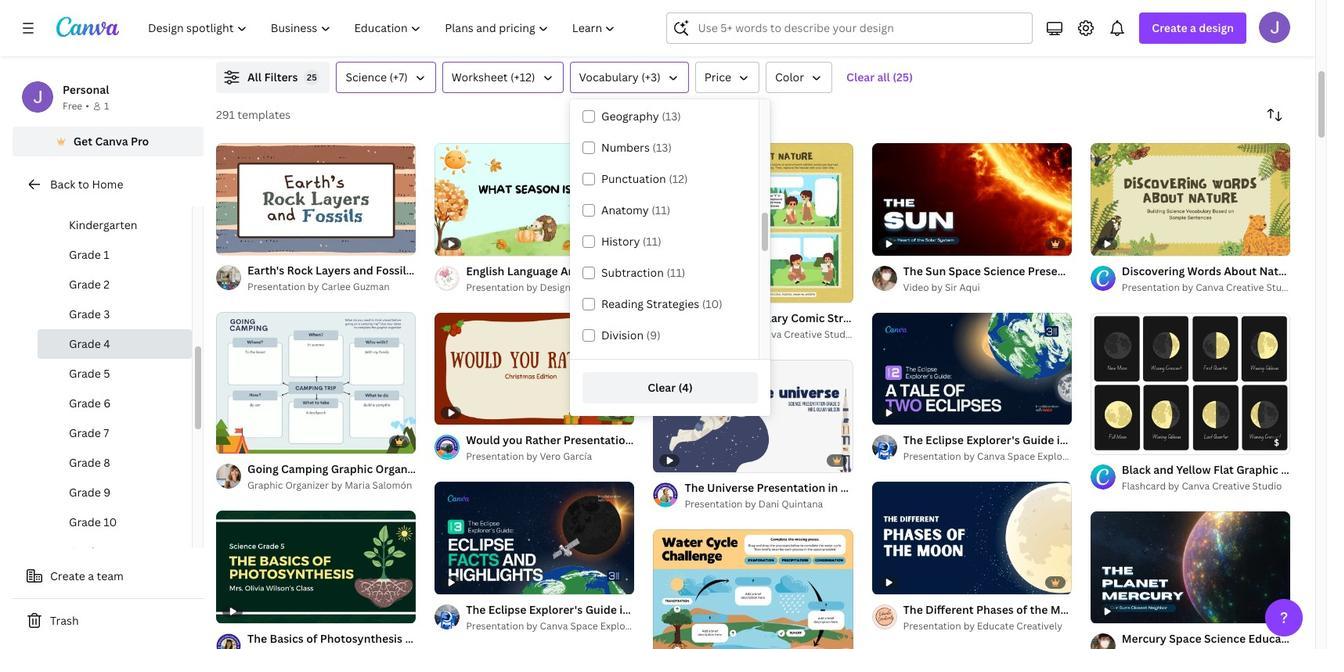 Task type: describe. For each thing, give the bounding box(es) containing it.
carlee
[[321, 280, 351, 293]]

the for the water cycle
[[819, 11, 839, 26]]

presentation by educate creatively link
[[903, 619, 1072, 635]]

create a team
[[50, 569, 124, 584]]

lesson by canva creative studio link for energy transformation
[[1105, 27, 1327, 43]]

garcía
[[563, 450, 592, 464]]

5
[[104, 366, 110, 381]]

presentation for presentation by canva creative studio link
[[1122, 281, 1180, 294]]

grade 5
[[69, 366, 110, 381]]

trash
[[50, 614, 79, 629]]

creative inside presentation by canva creative studio link
[[1226, 281, 1264, 294]]

pre-school
[[69, 188, 126, 203]]

get canva pro
[[73, 134, 149, 149]]

maria
[[345, 479, 370, 492]]

geography (13)
[[601, 109, 681, 124]]

camping
[[281, 462, 328, 477]]

291 templates
[[216, 107, 291, 122]]

canva inside introduction to waves lesson by canva creative studio
[[295, 28, 323, 41]]

6
[[104, 396, 111, 411]]

simple
[[489, 462, 526, 477]]

canva inside black and yellow flat graphic science f flashcard by canva creative studio
[[1182, 480, 1210, 493]]

pre-
[[69, 188, 91, 203]]

introduction to waves link
[[247, 10, 483, 27]]

10 inside "link"
[[244, 236, 255, 248]]

by inside introduction to waves lesson by canva creative studio
[[281, 28, 293, 41]]

clear for clear all (25)
[[846, 70, 875, 85]]

style inside the universe presentation in blue and white illustrative style presentation by dani quintana
[[984, 480, 1012, 495]]

geography
[[601, 109, 659, 124]]

1 vertical spatial 10
[[104, 515, 117, 530]]

to for home
[[78, 177, 89, 192]]

white
[[890, 480, 921, 495]]

energy
[[1105, 11, 1142, 26]]

Search search field
[[698, 13, 1023, 43]]

division (9)
[[601, 328, 661, 343]]

presentation by canva space explorers for the presentation by canva space explorers link to the left
[[466, 620, 643, 633]]

vocabulary
[[579, 70, 639, 85]]

quintana
[[781, 498, 823, 511]]

grade 8
[[69, 456, 110, 471]]

going camping graphic organizer in colorful simple style image
[[216, 313, 416, 454]]

designed2bless
[[540, 281, 611, 294]]

in
[[429, 462, 440, 477]]

0 vertical spatial presentation by canva space explorers link
[[903, 449, 1080, 465]]

canva inside energy transformation lesson by canva creative studio
[[1153, 28, 1181, 41]]

grade for grade 10
[[69, 515, 101, 530]]

going camping graphic organizer in colorful simple style link
[[247, 461, 555, 478]]

$
[[1274, 437, 1279, 448]]

by inside "introduction to electricity lesson by canva creative studio"
[[567, 28, 579, 41]]

1 of 10
[[227, 236, 255, 248]]

grade 4
[[69, 337, 110, 352]]

free •
[[63, 99, 89, 113]]

energy transformation lesson by canva creative studio
[[1105, 11, 1253, 41]]

3
[[104, 307, 110, 322]]

studio inside "introduction to electricity lesson by canva creative studio"
[[652, 28, 681, 41]]

guzman
[[353, 280, 390, 293]]

video by sir aqui
[[903, 281, 980, 294]]

science inside button
[[346, 70, 387, 85]]

(11) for subtraction (11)
[[667, 265, 685, 280]]

(25)
[[893, 70, 913, 85]]

aqui
[[959, 281, 980, 294]]

presentation by designed2bless link
[[466, 280, 634, 296]]

vero
[[540, 450, 561, 464]]

grade for grade 3
[[69, 307, 101, 322]]

punctuation
[[601, 171, 666, 186]]

the water cycle link
[[819, 10, 1055, 27]]

presentation by carlee guzman
[[247, 280, 390, 293]]

comic strip by canva creative studio
[[685, 328, 854, 341]]

clear (4) button
[[582, 373, 758, 404]]

flashcard
[[1122, 480, 1166, 493]]

anatomy (11)
[[601, 203, 670, 218]]

grade 2
[[69, 277, 110, 292]]

anatomy
[[601, 203, 649, 218]]

1 for 1 of 2
[[1101, 436, 1106, 448]]

creative inside black and yellow flat graphic science f flashcard by canva creative studio
[[1212, 480, 1250, 493]]

grade for grade 9
[[69, 485, 101, 500]]

clear for clear (4)
[[648, 380, 676, 395]]

reading
[[601, 297, 644, 312]]

presentation by carlee guzman link
[[247, 279, 416, 295]]

grade 9 link
[[38, 478, 192, 508]]

by inside black and yellow flat graphic science f flashcard by canva creative studio
[[1168, 480, 1179, 493]]

division
[[601, 328, 644, 343]]

grade 1
[[69, 247, 109, 262]]

7
[[104, 426, 109, 441]]

creative inside comic strip by canva creative studio link
[[784, 328, 822, 341]]

video
[[903, 281, 929, 294]]

presentation for presentation by vero garcía link
[[466, 450, 524, 464]]

back to home link
[[13, 169, 204, 200]]

black and yellow flat graphic science f flashcard by canva creative studio
[[1122, 462, 1327, 493]]

4
[[104, 337, 110, 352]]

creative inside "introduction to electricity lesson by canva creative studio"
[[611, 28, 649, 41]]

grade 10 link
[[38, 508, 192, 538]]

the for the universe presentation in blue and white illustrative style
[[685, 480, 704, 495]]

Sort by button
[[1259, 99, 1290, 131]]

top level navigation element
[[138, 13, 629, 44]]

canva inside "introduction to electricity lesson by canva creative studio"
[[581, 28, 609, 41]]

studio inside black and yellow flat graphic science f flashcard by canva creative studio
[[1252, 480, 1282, 493]]

grade 11
[[69, 545, 115, 560]]

personal
[[63, 82, 109, 97]]

studio inside the water cycle lesson by canva creative studio
[[938, 28, 967, 41]]

(9)
[[646, 328, 661, 343]]

0 horizontal spatial graphic
[[247, 479, 283, 492]]

graphic organizer by maria salomón link
[[247, 478, 416, 494]]

vocabulary (+3)
[[579, 70, 661, 85]]

black
[[1122, 462, 1151, 477]]

grade for grade 6
[[69, 396, 101, 411]]

worksheet (+12)
[[452, 70, 535, 85]]

introduction to electricity link
[[533, 10, 769, 27]]

kindergarten
[[69, 218, 137, 233]]

science inside black and yellow flat graphic science f flashcard by canva creative studio
[[1281, 462, 1323, 477]]

(+3)
[[641, 70, 661, 85]]

11
[[104, 545, 115, 560]]

lesson for introduction to waves
[[247, 28, 279, 41]]

8
[[104, 456, 110, 471]]

presentation for the presentation by canva space explorers link to the left
[[466, 620, 524, 633]]

all filters
[[247, 70, 298, 85]]

f
[[1325, 462, 1327, 477]]

in
[[828, 480, 838, 495]]

presentation by dani quintana link
[[685, 497, 853, 513]]

presentation by educate creatively
[[903, 620, 1062, 633]]

lesson for the water cycle
[[819, 28, 851, 41]]

all
[[247, 70, 262, 85]]

style inside going camping graphic organizer in colorful simple style graphic organizer by maria salomón
[[528, 462, 555, 477]]

create a design button
[[1139, 13, 1246, 44]]

1 vertical spatial 2
[[1119, 436, 1124, 448]]

grade 9
[[69, 485, 111, 500]]

studio inside energy transformation lesson by canva creative studio
[[1224, 28, 1253, 41]]

(11) for history (11)
[[643, 234, 661, 249]]



Task type: vqa. For each thing, say whether or not it's contained in the screenshot.


Task type: locate. For each thing, give the bounding box(es) containing it.
create down grade 11 in the bottom of the page
[[50, 569, 85, 584]]

the inside the water cycle lesson by canva creative studio
[[819, 11, 839, 26]]

creative inside the water cycle lesson by canva creative studio
[[897, 28, 935, 41]]

create a design
[[1152, 20, 1234, 35]]

of for flashcard by canva creative studio
[[1108, 436, 1117, 448]]

(13) for geography (13)
[[662, 109, 681, 124]]

creative
[[325, 28, 363, 41], [611, 28, 649, 41], [897, 28, 935, 41], [1183, 28, 1221, 41], [1226, 281, 1264, 294], [784, 328, 822, 341], [1212, 480, 1250, 493]]

2 vertical spatial (11)
[[667, 265, 685, 280]]

of for presentation by carlee guzman
[[234, 236, 242, 248]]

kindergarten link
[[38, 211, 192, 240]]

1 horizontal spatial clear
[[846, 70, 875, 85]]

presentation for presentation by carlee guzman link
[[247, 280, 305, 293]]

color
[[775, 70, 804, 85]]

sir
[[945, 281, 957, 294]]

clear
[[846, 70, 875, 85], [648, 380, 676, 395]]

grade for grade 4
[[69, 337, 101, 352]]

2 lesson by canva creative studio link from the left
[[533, 27, 769, 43]]

0 horizontal spatial explorers
[[600, 620, 643, 633]]

7 grade from the top
[[69, 426, 101, 441]]

(11) right history
[[643, 234, 661, 249]]

0 vertical spatial style
[[528, 462, 555, 477]]

0 vertical spatial (11)
[[652, 203, 670, 218]]

1 horizontal spatial space
[[1007, 450, 1035, 464]]

11 grade from the top
[[69, 545, 101, 560]]

0 vertical spatial presentation by canva space explorers
[[903, 450, 1080, 464]]

explorers for topmost the presentation by canva space explorers link
[[1037, 450, 1080, 464]]

grade for grade 11
[[69, 545, 101, 560]]

yellow
[[1176, 462, 1211, 477]]

to for waves
[[318, 11, 329, 26]]

1 introduction from the left
[[247, 11, 315, 26]]

1 vertical spatial style
[[984, 480, 1012, 495]]

(+7)
[[389, 70, 408, 85]]

introduction inside introduction to waves lesson by canva creative studio
[[247, 11, 315, 26]]

grade left 5
[[69, 366, 101, 381]]

grade 1 link
[[38, 240, 192, 270]]

grade left 6
[[69, 396, 101, 411]]

lesson by canva creative studio link down waves
[[247, 27, 483, 43]]

4 lesson from the left
[[1105, 28, 1137, 41]]

canva inside button
[[95, 134, 128, 149]]

get canva pro button
[[13, 127, 204, 157]]

science (+7)
[[346, 70, 408, 85]]

and right blue
[[867, 480, 887, 495]]

a for team
[[88, 569, 94, 584]]

lesson inside introduction to waves lesson by canva creative studio
[[247, 28, 279, 41]]

pre-school link
[[38, 181, 192, 211]]

1 for 1
[[104, 99, 109, 113]]

1 horizontal spatial science
[[1281, 462, 1323, 477]]

introduction up filters
[[247, 11, 315, 26]]

history
[[601, 234, 640, 249]]

graphic inside black and yellow flat graphic science f flashcard by canva creative studio
[[1236, 462, 1278, 477]]

(13)
[[662, 109, 681, 124], [652, 140, 672, 155]]

3 lesson by canva creative studio link from the left
[[819, 27, 1055, 43]]

comic strip by canva creative studio link
[[685, 327, 854, 343]]

science
[[346, 70, 387, 85], [1281, 462, 1323, 477]]

wildlife vocabulary comic strip in yellow green brown friendly hand drawn style image
[[653, 143, 853, 303]]

lesson by canva creative studio link down transformation
[[1105, 27, 1327, 43]]

2 horizontal spatial graphic
[[1236, 462, 1278, 477]]

lesson inside "introduction to electricity lesson by canva creative studio"
[[533, 28, 565, 41]]

2 introduction from the left
[[533, 11, 601, 26]]

organizer up salomón
[[375, 462, 427, 477]]

1 horizontal spatial presentation by canva space explorers
[[903, 450, 1080, 464]]

presentation by canva space explorers
[[903, 450, 1080, 464], [466, 620, 643, 633]]

0 vertical spatial science
[[346, 70, 387, 85]]

create for create a design
[[1152, 20, 1187, 35]]

of
[[234, 236, 242, 248], [1108, 436, 1117, 448]]

1 horizontal spatial the
[[819, 11, 839, 26]]

introduction for introduction to electricity
[[533, 11, 601, 26]]

explorers for the presentation by canva space explorers link to the left
[[600, 620, 643, 633]]

lesson by canva creative studio link for introduction to electricity
[[533, 27, 769, 43]]

0 vertical spatial clear
[[846, 70, 875, 85]]

to left waves
[[318, 11, 329, 26]]

grade left 9
[[69, 485, 101, 500]]

lesson inside energy transformation lesson by canva creative studio
[[1105, 28, 1137, 41]]

grade for grade 1
[[69, 247, 101, 262]]

subtraction (11)
[[601, 265, 685, 280]]

1 vertical spatial (11)
[[643, 234, 661, 249]]

0 vertical spatial 10
[[244, 236, 255, 248]]

and up flashcard on the bottom right of page
[[1153, 462, 1174, 477]]

back
[[50, 177, 75, 192]]

team
[[97, 569, 124, 584]]

1 vertical spatial a
[[88, 569, 94, 584]]

0 horizontal spatial clear
[[648, 380, 676, 395]]

organizer down camping
[[285, 479, 329, 492]]

lesson down energy
[[1105, 28, 1137, 41]]

a inside button
[[88, 569, 94, 584]]

home
[[92, 177, 123, 192]]

create for create a team
[[50, 569, 85, 584]]

grade 6 link
[[38, 389, 192, 419]]

6 grade from the top
[[69, 396, 101, 411]]

black and yellow flat graphic science flashcard image
[[1090, 313, 1290, 454]]

0 horizontal spatial a
[[88, 569, 94, 584]]

1 vertical spatial presentation by canva space explorers link
[[466, 619, 643, 635]]

a left 'team'
[[88, 569, 94, 584]]

1 vertical spatial clear
[[648, 380, 676, 395]]

1 of 2 link
[[1090, 313, 1290, 455]]

of inside "link"
[[234, 236, 242, 248]]

2 horizontal spatial to
[[604, 11, 615, 26]]

create a team button
[[13, 561, 204, 593]]

0 vertical spatial space
[[1007, 450, 1035, 464]]

create inside dropdown button
[[1152, 20, 1187, 35]]

0 vertical spatial organizer
[[375, 462, 427, 477]]

1 for 1 of 10
[[227, 236, 232, 248]]

1 horizontal spatial graphic
[[331, 462, 373, 477]]

history (11)
[[601, 234, 661, 249]]

create down energy transformation image
[[1152, 20, 1187, 35]]

clear left (4)
[[648, 380, 676, 395]]

the
[[819, 11, 839, 26], [685, 480, 704, 495]]

going
[[247, 462, 278, 477]]

•
[[86, 99, 89, 113]]

grade down grade 9
[[69, 515, 101, 530]]

(11) for anatomy (11)
[[652, 203, 670, 218]]

25
[[307, 71, 317, 83]]

strategies
[[646, 297, 699, 312]]

0 horizontal spatial science
[[346, 70, 387, 85]]

1 horizontal spatial and
[[1153, 462, 1174, 477]]

lesson
[[247, 28, 279, 41], [533, 28, 565, 41], [819, 28, 851, 41], [1105, 28, 1137, 41]]

grade 7
[[69, 426, 109, 441]]

presentation by canva space explorers for topmost the presentation by canva space explorers link
[[903, 450, 1080, 464]]

10 grade from the top
[[69, 515, 101, 530]]

5 grade from the top
[[69, 366, 101, 381]]

canva inside the water cycle lesson by canva creative studio
[[867, 28, 895, 41]]

1 horizontal spatial presentation by canva space explorers link
[[903, 449, 1080, 465]]

a inside dropdown button
[[1190, 20, 1196, 35]]

0 vertical spatial a
[[1190, 20, 1196, 35]]

grade for grade 8
[[69, 456, 101, 471]]

(13) right geography on the top left of page
[[662, 109, 681, 124]]

presentation for presentation by educate creatively link
[[903, 620, 961, 633]]

1 vertical spatial and
[[867, 480, 887, 495]]

worksheet
[[452, 70, 508, 85]]

colorful
[[442, 462, 486, 477]]

jacob simon image
[[1259, 12, 1290, 43]]

grade 6
[[69, 396, 111, 411]]

0 horizontal spatial introduction
[[247, 11, 315, 26]]

None search field
[[667, 13, 1033, 44]]

0 horizontal spatial presentation by canva space explorers link
[[466, 619, 643, 635]]

1 lesson by canva creative studio link from the left
[[247, 27, 483, 43]]

0 vertical spatial explorers
[[1037, 450, 1080, 464]]

clear left all
[[846, 70, 875, 85]]

grade inside "link"
[[69, 277, 101, 292]]

8 grade from the top
[[69, 456, 101, 471]]

electricity
[[617, 11, 672, 26]]

lesson up all
[[247, 28, 279, 41]]

energy transformation image
[[1074, 0, 1327, 4]]

get
[[73, 134, 92, 149]]

flat
[[1213, 462, 1234, 477]]

grade for grade 2
[[69, 277, 101, 292]]

space
[[1007, 450, 1035, 464], [570, 620, 598, 633]]

1 vertical spatial science
[[1281, 462, 1323, 477]]

the universe presentation in blue and white illustrative style presentation by dani quintana
[[685, 480, 1012, 511]]

to
[[318, 11, 329, 26], [604, 11, 615, 26], [78, 177, 89, 192]]

presentation for presentation by designed2bless link
[[466, 281, 524, 294]]

0 horizontal spatial space
[[570, 620, 598, 633]]

1 horizontal spatial style
[[984, 480, 1012, 495]]

0 vertical spatial and
[[1153, 462, 1174, 477]]

grade for grade 5
[[69, 366, 101, 381]]

introduction for introduction to waves
[[247, 11, 315, 26]]

to inside "introduction to electricity lesson by canva creative studio"
[[604, 11, 615, 26]]

(13) for numbers (13)
[[652, 140, 672, 155]]

clear all (25) button
[[839, 62, 921, 93]]

0 horizontal spatial to
[[78, 177, 89, 192]]

0 horizontal spatial and
[[867, 480, 887, 495]]

1 vertical spatial space
[[570, 620, 598, 633]]

the inside the universe presentation in blue and white illustrative style presentation by dani quintana
[[685, 480, 704, 495]]

grade left 3
[[69, 307, 101, 322]]

3 lesson from the left
[[819, 28, 851, 41]]

grade for grade 7
[[69, 426, 101, 441]]

dani
[[758, 498, 779, 511]]

video by sir aqui link
[[903, 280, 1072, 296]]

(13) up (12)
[[652, 140, 672, 155]]

cycle
[[876, 11, 906, 26]]

presentation by canva creative studio
[[1122, 281, 1296, 294]]

(4)
[[678, 380, 693, 395]]

9 grade from the top
[[69, 485, 101, 500]]

water
[[842, 11, 873, 26]]

1 vertical spatial of
[[1108, 436, 1117, 448]]

lesson by canva creative studio link for introduction to waves
[[247, 27, 483, 43]]

4 grade from the top
[[69, 337, 101, 352]]

educate
[[977, 620, 1014, 633]]

1 horizontal spatial of
[[1108, 436, 1117, 448]]

introduction to waves lesson by canva creative studio
[[247, 11, 395, 41]]

1 horizontal spatial explorers
[[1037, 450, 1080, 464]]

0 vertical spatial (13)
[[662, 109, 681, 124]]

1 horizontal spatial create
[[1152, 20, 1187, 35]]

the left universe
[[685, 480, 704, 495]]

1 vertical spatial the
[[685, 480, 704, 495]]

science left (+7)
[[346, 70, 387, 85]]

4 lesson by canva creative studio link from the left
[[1105, 27, 1327, 43]]

a
[[1190, 20, 1196, 35], [88, 569, 94, 584]]

1 vertical spatial presentation by canva space explorers
[[466, 620, 643, 633]]

grade 3
[[69, 307, 110, 322]]

1 vertical spatial organizer
[[285, 479, 329, 492]]

1 horizontal spatial to
[[318, 11, 329, 26]]

canva
[[295, 28, 323, 41], [581, 28, 609, 41], [867, 28, 895, 41], [1153, 28, 1181, 41], [95, 134, 128, 149], [1196, 281, 1224, 294], [754, 328, 782, 341], [977, 450, 1005, 464], [1182, 480, 1210, 493], [540, 620, 568, 633]]

graphic
[[331, 462, 373, 477], [1236, 462, 1278, 477], [247, 479, 283, 492]]

to inside introduction to waves lesson by canva creative studio
[[318, 11, 329, 26]]

illustrative
[[924, 480, 982, 495]]

lesson by canva creative studio link down cycle
[[819, 27, 1055, 43]]

0 horizontal spatial 2
[[104, 277, 110, 292]]

2 lesson from the left
[[533, 28, 565, 41]]

science left the f
[[1281, 462, 1323, 477]]

lesson down the water
[[819, 28, 851, 41]]

0 horizontal spatial of
[[234, 236, 242, 248]]

the universe presentation in blue and white illustrative style link
[[685, 480, 1012, 497]]

1 grade from the top
[[69, 247, 101, 262]]

grade 7 link
[[38, 419, 192, 449]]

and inside the universe presentation in blue and white illustrative style presentation by dani quintana
[[867, 480, 887, 495]]

black and yellow flat graphic science f link
[[1122, 462, 1327, 479]]

1 of 2
[[1101, 436, 1124, 448]]

blue
[[841, 480, 865, 495]]

graphic down going
[[247, 479, 283, 492]]

presentation for topmost the presentation by canva space explorers link
[[903, 450, 961, 464]]

studio inside introduction to waves lesson by canva creative studio
[[366, 28, 395, 41]]

style right "illustrative"
[[984, 480, 1012, 495]]

2 up 3
[[104, 277, 110, 292]]

price
[[704, 70, 731, 85]]

comic
[[685, 328, 713, 341]]

1 horizontal spatial 2
[[1119, 436, 1124, 448]]

organizer
[[375, 462, 427, 477], [285, 479, 329, 492]]

back to home
[[50, 177, 123, 192]]

introduction to electricity lesson by canva creative studio
[[533, 11, 681, 41]]

creatively
[[1016, 620, 1062, 633]]

the water cycle lesson by canva creative studio
[[819, 11, 967, 41]]

1 vertical spatial (13)
[[652, 140, 672, 155]]

grade up grade 2
[[69, 247, 101, 262]]

grade down 'grade 1'
[[69, 277, 101, 292]]

processes in the water cycle science graphic organizer in blue yellow flat cartoon style image
[[653, 530, 853, 650]]

2 grade from the top
[[69, 277, 101, 292]]

creative inside energy transformation lesson by canva creative studio
[[1183, 28, 1221, 41]]

25 filter options selected element
[[304, 70, 320, 85]]

3 grade from the top
[[69, 307, 101, 322]]

grade left 7 at the left bottom of the page
[[69, 426, 101, 441]]

school
[[91, 188, 126, 203]]

0 horizontal spatial organizer
[[285, 479, 329, 492]]

grade up create a team
[[69, 545, 101, 560]]

2 up black
[[1119, 436, 1124, 448]]

by inside the universe presentation in blue and white illustrative style presentation by dani quintana
[[745, 498, 756, 511]]

(11) down punctuation (12)
[[652, 203, 670, 218]]

clear (4)
[[648, 380, 693, 395]]

(10)
[[702, 297, 722, 312]]

the left the water
[[819, 11, 839, 26]]

design
[[1199, 20, 1234, 35]]

introduction inside "introduction to electricity lesson by canva creative studio"
[[533, 11, 601, 26]]

earth's rock layers and fossils science presentation muted colors organic image
[[216, 143, 416, 255]]

0 horizontal spatial the
[[685, 480, 704, 495]]

2 inside "link"
[[104, 277, 110, 292]]

to left the 'electricity'
[[604, 11, 615, 26]]

0 horizontal spatial presentation by canva space explorers
[[466, 620, 643, 633]]

salomón
[[372, 479, 412, 492]]

0 horizontal spatial style
[[528, 462, 555, 477]]

to right back
[[78, 177, 89, 192]]

creative inside introduction to waves lesson by canva creative studio
[[325, 28, 363, 41]]

0 vertical spatial of
[[234, 236, 242, 248]]

presentation by canva creative studio link
[[1122, 280, 1296, 296]]

0 vertical spatial create
[[1152, 20, 1187, 35]]

a left design
[[1190, 20, 1196, 35]]

1 lesson from the left
[[247, 28, 279, 41]]

lesson inside the water cycle lesson by canva creative studio
[[819, 28, 851, 41]]

1 horizontal spatial organizer
[[375, 462, 427, 477]]

0 vertical spatial 2
[[104, 277, 110, 292]]

style right simple on the left bottom of the page
[[528, 462, 555, 477]]

filters
[[264, 70, 298, 85]]

lesson by canva creative studio link down the 'electricity'
[[533, 27, 769, 43]]

1 horizontal spatial a
[[1190, 20, 1196, 35]]

grade 2 link
[[38, 270, 192, 300]]

1 vertical spatial explorers
[[600, 620, 643, 633]]

create inside button
[[50, 569, 85, 584]]

by inside energy transformation lesson by canva creative studio
[[1139, 28, 1151, 41]]

by inside the water cycle lesson by canva creative studio
[[853, 28, 865, 41]]

graphic up maria
[[331, 462, 373, 477]]

worksheet (+12) button
[[442, 62, 563, 93]]

grade left 4
[[69, 337, 101, 352]]

(+12)
[[510, 70, 535, 85]]

lesson up the (+12)
[[533, 28, 565, 41]]

lesson for introduction to electricity
[[533, 28, 565, 41]]

1 inside "link"
[[227, 236, 232, 248]]

to for electricity
[[604, 11, 615, 26]]

0 vertical spatial the
[[819, 11, 839, 26]]

(11) up strategies
[[667, 265, 685, 280]]

0 horizontal spatial 10
[[104, 515, 117, 530]]

a for design
[[1190, 20, 1196, 35]]

and inside black and yellow flat graphic science f flashcard by canva creative studio
[[1153, 462, 1174, 477]]

create
[[1152, 20, 1187, 35], [50, 569, 85, 584]]

by inside going camping graphic organizer in colorful simple style graphic organizer by maria salomón
[[331, 479, 342, 492]]

1 horizontal spatial introduction
[[533, 11, 601, 26]]

1 horizontal spatial 10
[[244, 236, 255, 248]]

1 vertical spatial create
[[50, 569, 85, 584]]

lesson by canva creative studio link for the water cycle
[[819, 27, 1055, 43]]

grade left 8
[[69, 456, 101, 471]]

introduction up "vocabulary" on the left top
[[533, 11, 601, 26]]

0 horizontal spatial create
[[50, 569, 85, 584]]

10
[[244, 236, 255, 248], [104, 515, 117, 530]]

graphic down $
[[1236, 462, 1278, 477]]



